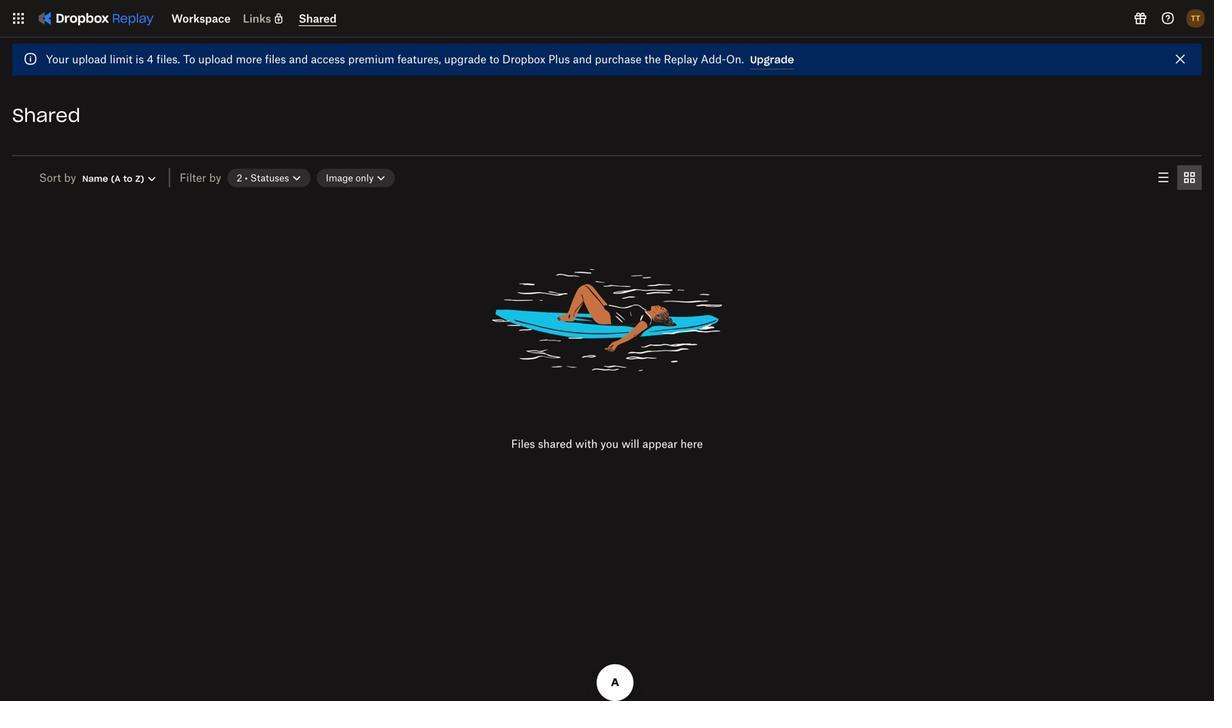 Task type: locate. For each thing, give the bounding box(es) containing it.
shared link
[[299, 12, 337, 26], [299, 12, 337, 25]]

z)
[[135, 173, 144, 184]]

only
[[356, 172, 374, 184]]

1 horizontal spatial by
[[209, 171, 221, 184]]

by for sort by
[[64, 171, 76, 184]]

name (a to z) button
[[82, 173, 158, 185]]

1 and from the left
[[289, 53, 308, 66]]

workspace link
[[171, 12, 231, 25], [171, 12, 231, 25]]

list view image
[[1154, 168, 1173, 187]]

upload left limit
[[72, 53, 107, 66]]

0 horizontal spatial and
[[289, 53, 308, 66]]

(a
[[111, 173, 121, 184]]

upload
[[72, 53, 107, 66], [198, 53, 233, 66]]

with
[[575, 437, 598, 450]]

your upload limit is 4 files. to upload more files and access premium features, upgrade to dropbox plus and purchase the replay add-on. upgrade
[[46, 53, 794, 66]]

0 horizontal spatial by
[[64, 171, 76, 184]]

1 horizontal spatial and
[[573, 53, 592, 66]]

tab list
[[1151, 165, 1202, 190]]

the
[[645, 53, 661, 66]]

plus
[[548, 53, 570, 66]]

more
[[236, 53, 262, 66]]

by right filter
[[209, 171, 221, 184]]

upgrade
[[444, 53, 486, 66]]

and right files
[[289, 53, 308, 66]]

your
[[46, 53, 69, 66]]

0 horizontal spatial shared
[[12, 104, 80, 127]]

image only button
[[317, 169, 395, 187]]

to
[[183, 53, 195, 66]]

shared down your at the left of page
[[12, 104, 80, 127]]

to
[[489, 53, 499, 66], [123, 173, 133, 184]]

dropbox
[[502, 53, 546, 66]]

shared
[[299, 12, 337, 25], [12, 104, 80, 127]]

what's new in replay? image
[[1131, 9, 1150, 28]]

0 vertical spatial shared
[[299, 12, 337, 25]]

1 horizontal spatial to
[[489, 53, 499, 66]]

to right upgrade
[[489, 53, 499, 66]]

image only
[[326, 172, 374, 184]]

sort
[[39, 171, 61, 184]]

2 upload from the left
[[198, 53, 233, 66]]

2
[[237, 172, 242, 184]]

here
[[681, 437, 703, 450]]

2 by from the left
[[209, 171, 221, 184]]

statuses
[[250, 172, 289, 184]]

0 vertical spatial to
[[489, 53, 499, 66]]

tt
[[1191, 13, 1200, 23]]

to left the z)
[[123, 173, 133, 184]]

1 vertical spatial to
[[123, 173, 133, 184]]

4
[[147, 53, 154, 66]]

by for filter by
[[209, 171, 221, 184]]

on.
[[726, 53, 744, 66]]

1 horizontal spatial upload
[[198, 53, 233, 66]]

workspace
[[171, 12, 231, 25]]

filter
[[180, 171, 206, 184]]

by
[[64, 171, 76, 184], [209, 171, 221, 184]]

files
[[511, 437, 535, 450]]

and
[[289, 53, 308, 66], [573, 53, 592, 66]]

to inside dropdown button
[[123, 173, 133, 184]]

limit
[[110, 53, 133, 66]]

shared up access
[[299, 12, 337, 25]]

image
[[326, 172, 353, 184]]

and right plus
[[573, 53, 592, 66]]

tt button
[[1184, 6, 1208, 31]]

1 vertical spatial shared
[[12, 104, 80, 127]]

1 by from the left
[[64, 171, 76, 184]]

0 horizontal spatial upload
[[72, 53, 107, 66]]

by right sort
[[64, 171, 76, 184]]

upload right to
[[198, 53, 233, 66]]

filter by
[[180, 171, 221, 184]]

0 horizontal spatial to
[[123, 173, 133, 184]]



Task type: vqa. For each thing, say whether or not it's contained in the screenshot.
Your upload limit is 4 files. To upload more files and access premium features, upgrade to Dropbox Plus and purchase the Replay Add-On. alert
yes



Task type: describe. For each thing, give the bounding box(es) containing it.
replay
[[664, 53, 698, 66]]

purchase
[[595, 53, 642, 66]]

premium
[[348, 53, 394, 66]]

1 horizontal spatial shared
[[299, 12, 337, 25]]

2 and from the left
[[573, 53, 592, 66]]

add-
[[701, 53, 726, 66]]

2 • statuses
[[237, 172, 289, 184]]

links
[[243, 12, 271, 25]]

your upload limit is 4 files. to upload more files and access premium features, upgrade to dropbox plus and purchase the replay add-on. alert
[[12, 44, 1202, 76]]

replay logo - go to homepage image
[[31, 6, 159, 31]]

is
[[136, 53, 144, 66]]

tile view image
[[1181, 168, 1199, 187]]

features,
[[397, 53, 441, 66]]

name (a to z)
[[82, 173, 144, 184]]

upgrade
[[750, 53, 794, 66]]

name
[[82, 173, 108, 184]]

shared
[[538, 437, 572, 450]]

you
[[601, 437, 619, 450]]

to inside your upload limit is 4 files. to upload more files and access premium features, upgrade to dropbox plus and purchase the replay add-on. upgrade
[[489, 53, 499, 66]]

access
[[311, 53, 345, 66]]

will
[[622, 437, 640, 450]]

files
[[265, 53, 286, 66]]

files shared with you will appear here
[[511, 437, 703, 450]]

appear
[[642, 437, 678, 450]]

upgrade button
[[750, 51, 794, 69]]

sort by
[[39, 171, 76, 184]]

files.
[[156, 53, 180, 66]]

•
[[245, 172, 248, 184]]

1 upload from the left
[[72, 53, 107, 66]]



